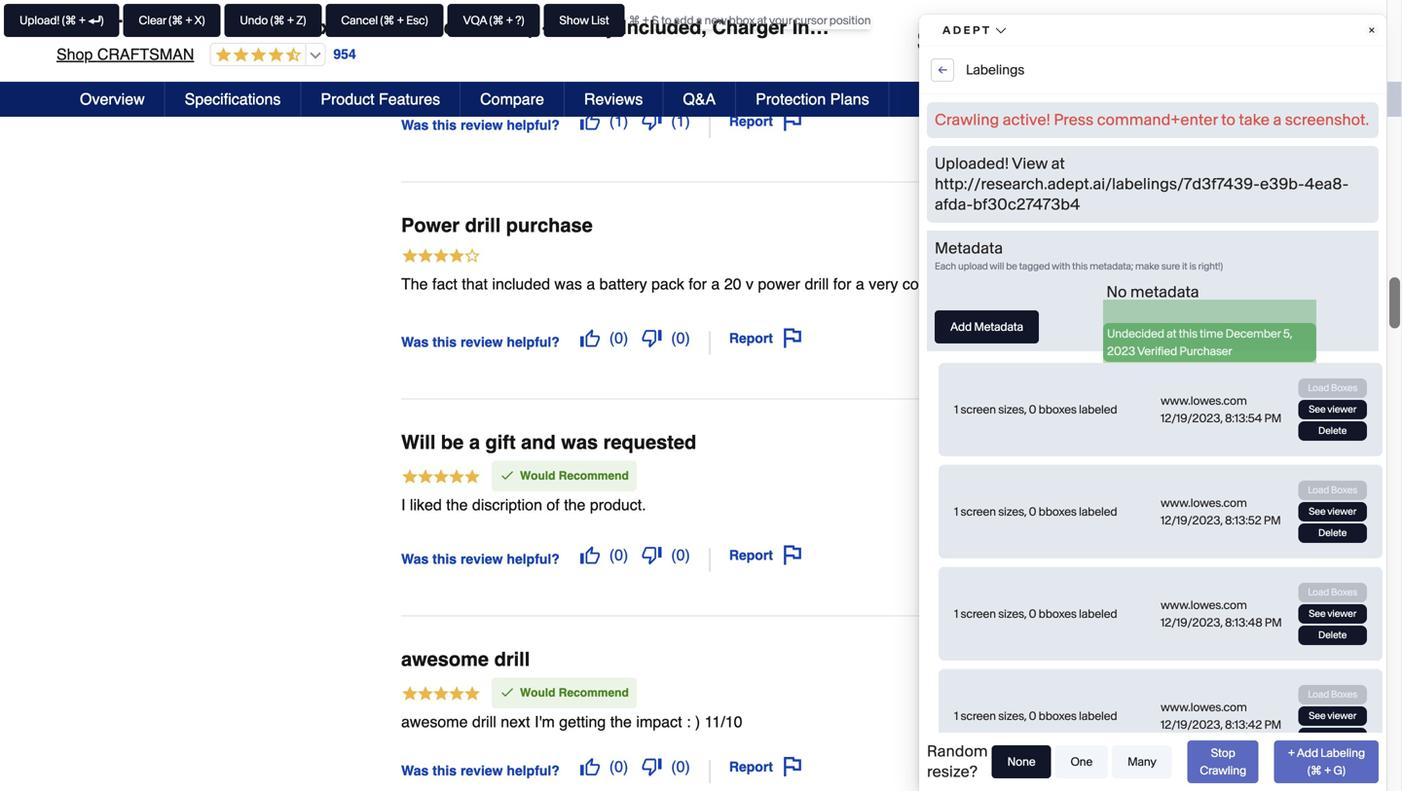 Task type: describe. For each thing, give the bounding box(es) containing it.
) for thumb down icon
[[685, 329, 690, 347]]

drill for awesome drill
[[494, 649, 530, 671]]

really
[[898, 40, 936, 58]]

thumb down image for will be a gift and was requested
[[642, 546, 662, 565]]

report button for will be a gift and was requested
[[723, 539, 809, 572]]

december 12, 2023
[[1104, 454, 1206, 467]]

december for december 12, 2023
[[1104, 454, 1158, 467]]

59
[[933, 25, 963, 56]]

drill for power drill purchase
[[465, 214, 501, 237]]

would for be
[[520, 469, 556, 483]]

drill
[[482, 16, 520, 38]]

2 it from the left
[[1061, 40, 1069, 58]]

review down compare
[[461, 117, 503, 133]]

( for thumb up image related to awesome drill
[[610, 758, 615, 776]]

) for thumb down image for will be a gift and was requested
[[685, 546, 690, 564]]

the for be
[[564, 496, 586, 514]]

included
[[492, 275, 550, 293]]

( 0 ) for thumb up icon
[[610, 546, 629, 564]]

add to cart button
[[1088, 15, 1346, 67]]

of
[[547, 496, 560, 514]]

plans
[[831, 90, 870, 108]]

( 0 ) for thumb up image related to awesome drill
[[610, 758, 629, 776]]

don't
[[603, 40, 636, 58]]

very
[[869, 275, 899, 293]]

product.
[[590, 496, 646, 514]]

the
[[401, 275, 428, 293]]

gift,
[[565, 40, 590, 58]]

this
[[401, 40, 431, 58]]

6,
[[1161, 671, 1171, 685]]

power
[[401, 214, 460, 237]]

isaiah
[[1104, 648, 1142, 664]]

in
[[370, 16, 388, 38]]

battery
[[600, 275, 647, 293]]

1 helpful? from the top
[[507, 117, 560, 133]]

would recommend for be
[[520, 469, 629, 483]]

11/10
[[705, 714, 743, 732]]

will
[[401, 431, 436, 454]]

0 vertical spatial was
[[555, 275, 582, 293]]

report button for power drill purchase
[[723, 322, 809, 355]]

add
[[1175, 32, 1205, 50]]

to
[[1209, 32, 1224, 50]]

next
[[501, 714, 530, 732]]

) for thumb up icon
[[623, 546, 629, 564]]

report for awesome drill
[[729, 760, 773, 775]]

will be a gift and was requested
[[401, 431, 697, 454]]

protection plans button
[[737, 82, 890, 117]]

december for december 5, 2023
[[1104, 1, 1158, 15]]

recommend for will be a gift and was requested
[[559, 469, 629, 483]]

verified for the fact that included was a battery pack for a 20 v power drill for a very competitive price
[[1131, 277, 1170, 291]]

thumb up image
[[580, 546, 600, 565]]

arrow up image
[[1310, 137, 1326, 153]]

price
[[986, 275, 1020, 293]]

3 verified purchaser from the top
[[1131, 494, 1226, 508]]

and
[[521, 431, 556, 454]]

1 this from the top
[[433, 117, 457, 133]]

checkmark image for drill
[[500, 685, 515, 701]]

1 horizontal spatial i
[[594, 40, 599, 58]]

) for third thumb down image from the bottom
[[685, 112, 690, 130]]

awesome for awesome drill
[[401, 649, 489, 671]]

one
[[435, 40, 461, 58]]

the fact that included was a battery pack for a 20 v power drill for a very competitive price
[[401, 275, 1020, 293]]

review for will be a gift and was requested
[[461, 552, 503, 567]]

1 thumb down image from the top
[[642, 111, 662, 131]]

i liked the discription of the product.
[[401, 496, 646, 514]]

max
[[294, 16, 331, 38]]

cart
[[1228, 32, 1260, 50]]

power drill purchase
[[401, 214, 593, 237]]

would for drill
[[520, 687, 556, 700]]

would recommend for drill
[[520, 687, 629, 700]]

tj6047
[[1104, 214, 1150, 229]]

2023 inside isaiah december 6, 2023
[[1174, 671, 1200, 685]]

1 thumb up image from the top
[[580, 111, 600, 131]]

pack
[[652, 275, 685, 293]]

( for third thumb up image from the bottom of the page
[[610, 112, 615, 130]]

thumb up image for awesome drill
[[580, 758, 600, 777]]

protection
[[756, 90, 826, 108]]

helpful? for awesome
[[507, 764, 560, 779]]

impact
[[636, 714, 682, 732]]

discription
[[472, 496, 543, 514]]

2023 for december 5, 2023
[[1174, 1, 1200, 15]]

was for power drill purchase
[[401, 335, 429, 350]]

add to cart
[[1175, 32, 1260, 50]]

purchase
[[506, 214, 593, 237]]

20
[[724, 275, 742, 293]]

product features button
[[301, 82, 461, 117]]

helpful? for power
[[507, 335, 560, 350]]

2 1 from the left
[[677, 112, 685, 130]]

power
[[758, 275, 801, 293]]

1 for from the left
[[689, 275, 707, 293]]

report for will be a gift and was requested
[[729, 548, 773, 563]]

a right .
[[977, 40, 986, 58]]

write
[[940, 40, 973, 58]]

yet,
[[803, 40, 828, 58]]

thumb down image
[[642, 329, 662, 348]]

s
[[465, 40, 473, 58]]

fact
[[433, 275, 458, 293]]

5 stars image for awesome
[[401, 685, 481, 706]]

verified purchaser for the fact that included was a battery pack for a 20 v power drill for a very competitive price
[[1131, 277, 1226, 291]]

0 vertical spatial craftsman
[[56, 16, 180, 38]]

v20
[[185, 16, 220, 38]]

.
[[963, 25, 971, 56]]

this one s a christmas gift, i don't know how well it works yet, so i can't really write a review on it yet.
[[401, 40, 1069, 85]]

3 verified purchaser icon image from the top
[[1111, 493, 1127, 509]]

0 horizontal spatial i
[[401, 496, 406, 514]]

q&a button
[[664, 82, 737, 117]]

1 vertical spatial was
[[561, 431, 598, 454]]

$ 59 . 00
[[918, 25, 1001, 56]]

reviews
[[584, 90, 643, 108]]

this for power
[[433, 335, 457, 350]]

awesome for awesome drill next i'm getting the impact : ) 11/10
[[401, 714, 468, 732]]

included,
[[622, 16, 707, 38]]

overview button
[[60, 82, 165, 117]]

december inside isaiah december 6, 2023
[[1104, 671, 1158, 685]]

was this review helpful? for will
[[401, 552, 560, 567]]

craftsman v20 20-volt max 1/2-in cordless drill (1-battery included, charger included)
[[56, 16, 879, 38]]

) for awesome drill's thumb down image
[[685, 758, 690, 776]]

purchaser for this one s a christmas gift, i don't know how well it works yet, so i can't really write a review on it yet.
[[1173, 42, 1226, 55]]

( for thumb down icon
[[671, 329, 677, 347]]

5 stars image for will
[[401, 468, 481, 489]]

verified purchaser icon image for this one s a christmas gift, i don't know how well it works yet, so i can't really write a review on it yet.
[[1111, 41, 1127, 56]]

3 stars image
[[401, 12, 481, 32]]

:
[[687, 714, 691, 732]]

(1-
[[525, 16, 549, 38]]

compare
[[480, 90, 544, 108]]

overview
[[80, 90, 145, 108]]

volt
[[254, 16, 288, 38]]

requested
[[604, 431, 697, 454]]

was this review helpful? for power
[[401, 335, 560, 350]]

specifications button
[[165, 82, 301, 117]]

review for power drill purchase
[[461, 335, 503, 350]]

protection plans
[[756, 90, 870, 108]]

the for drill
[[610, 714, 632, 732]]



Task type: locate. For each thing, give the bounding box(es) containing it.
that
[[462, 275, 488, 293]]

this
[[433, 117, 457, 133], [433, 335, 457, 350], [433, 552, 457, 567], [433, 764, 457, 779]]

2 would recommend from the top
[[520, 687, 629, 700]]

1 vertical spatial 2023
[[1180, 454, 1206, 467]]

2 helpful? from the top
[[507, 335, 560, 350]]

( for third thumb down image from the bottom
[[671, 112, 677, 130]]

1 would from the top
[[520, 469, 556, 483]]

report button for awesome drill
[[723, 751, 809, 784]]

review down next
[[461, 764, 503, 779]]

was this review helpful? for awesome
[[401, 764, 560, 779]]

0 vertical spatial flag image
[[783, 111, 803, 131]]

2023 right '5,'
[[1174, 1, 1200, 15]]

this for will
[[433, 552, 457, 567]]

3 thumb up image from the top
[[580, 758, 600, 777]]

flag image
[[783, 329, 803, 348], [783, 546, 803, 565]]

yet.
[[401, 67, 426, 85]]

1 down q&a
[[677, 112, 685, 130]]

was this review helpful? down compare
[[401, 117, 560, 133]]

a right the be
[[469, 431, 480, 454]]

20-
[[225, 16, 254, 38]]

2 was from the top
[[401, 335, 429, 350]]

verified down tj6047
[[1131, 277, 1170, 291]]

was right and
[[561, 431, 598, 454]]

would recommend up of at the left bottom of the page
[[520, 469, 629, 483]]

4 helpful? from the top
[[507, 764, 560, 779]]

2 flag image from the top
[[783, 546, 803, 565]]

0 vertical spatial thumb up image
[[580, 111, 600, 131]]

0 horizontal spatial it
[[746, 40, 753, 58]]

recommend
[[559, 469, 629, 483], [559, 687, 629, 700]]

i right gift,
[[594, 40, 599, 58]]

$
[[918, 25, 933, 56]]

flag image for ( 0 )
[[783, 758, 803, 777]]

liked
[[410, 496, 442, 514]]

compare button
[[461, 82, 565, 117]]

5 stars image up liked
[[401, 468, 481, 489]]

2023 for december 12, 2023
[[1180, 454, 1206, 467]]

report
[[729, 113, 773, 129], [729, 331, 773, 346], [729, 548, 773, 563], [729, 760, 773, 775]]

thumb down image
[[642, 111, 662, 131], [642, 546, 662, 565], [642, 758, 662, 777]]

i'm
[[535, 714, 555, 732]]

1 horizontal spatial for
[[834, 275, 852, 293]]

0 vertical spatial 5 stars image
[[401, 468, 481, 489]]

i left liked
[[401, 496, 406, 514]]

1 1 from the left
[[615, 112, 623, 130]]

2 report button from the top
[[723, 322, 809, 355]]

checkmark image for be
[[500, 468, 515, 484]]

a left very
[[856, 275, 865, 293]]

1 vertical spatial flag image
[[783, 758, 803, 777]]

craftsman
[[56, 16, 180, 38], [97, 45, 194, 63]]

helpful? for will
[[507, 552, 560, 567]]

1 vertical spatial verified
[[1131, 277, 1170, 291]]

1 vertical spatial purchaser
[[1173, 277, 1226, 291]]

5 stars image down awesome drill at the bottom
[[401, 685, 481, 706]]

3 december from the top
[[1104, 671, 1158, 685]]

a left the 20
[[711, 275, 720, 293]]

0 horizontal spatial 1
[[615, 112, 623, 130]]

for
[[689, 275, 707, 293], [834, 275, 852, 293]]

can't
[[862, 40, 894, 58]]

1 vertical spatial would
[[520, 687, 556, 700]]

was right included
[[555, 275, 582, 293]]

getting
[[559, 714, 606, 732]]

december left '5,'
[[1104, 1, 1158, 15]]

954
[[333, 46, 356, 62]]

0 vertical spatial would
[[520, 469, 556, 483]]

flag image
[[783, 111, 803, 131], [783, 758, 803, 777]]

2 for from the left
[[834, 275, 852, 293]]

verified left add
[[1131, 42, 1170, 55]]

helpful? down included
[[507, 335, 560, 350]]

12,
[[1161, 454, 1177, 467]]

isaiah december 6, 2023
[[1104, 648, 1200, 685]]

0 vertical spatial verified
[[1131, 42, 1170, 55]]

4 was this review helpful? from the top
[[401, 764, 560, 779]]

recommend up product.
[[559, 469, 629, 483]]

verified purchaser
[[1131, 42, 1226, 55], [1131, 277, 1226, 291], [1131, 494, 1226, 508]]

for left very
[[834, 275, 852, 293]]

3 verified from the top
[[1131, 494, 1170, 508]]

1 it from the left
[[746, 40, 753, 58]]

( for thumb up icon
[[610, 546, 615, 564]]

2 purchaser from the top
[[1173, 277, 1226, 291]]

0 vertical spatial checkmark image
[[500, 468, 515, 484]]

1 vertical spatial recommend
[[559, 687, 629, 700]]

the right liked
[[446, 496, 468, 514]]

review left on
[[990, 40, 1035, 58]]

review inside this one s a christmas gift, i don't know how well it works yet, so i can't really write a review on it yet.
[[990, 40, 1035, 58]]

product
[[321, 90, 375, 108]]

( 0 ) for power drill purchase thumb up image
[[610, 329, 629, 347]]

1 ( 1 ) from the left
[[610, 112, 629, 130]]

) for thumb up image related to awesome drill
[[623, 758, 629, 776]]

1 5 stars image from the top
[[401, 468, 481, 489]]

thumb down image down product.
[[642, 546, 662, 565]]

4 this from the top
[[433, 764, 457, 779]]

1 vertical spatial december
[[1104, 454, 1158, 467]]

helpful? down compare button
[[507, 117, 560, 133]]

was this review helpful? down discription
[[401, 552, 560, 567]]

1 checkmark image from the top
[[500, 468, 515, 484]]

it down charger
[[746, 40, 753, 58]]

2 verified purchaser from the top
[[1131, 277, 1226, 291]]

a
[[478, 40, 486, 58], [977, 40, 986, 58], [587, 275, 595, 293], [711, 275, 720, 293], [856, 275, 865, 293], [469, 431, 480, 454]]

would up the i'm
[[520, 687, 556, 700]]

charger
[[713, 16, 787, 38]]

( 0 ) for awesome drill's thumb down image
[[671, 758, 690, 776]]

shop craftsman
[[56, 45, 194, 63]]

2 would from the top
[[520, 687, 556, 700]]

0 vertical spatial verified purchaser icon image
[[1111, 41, 1127, 56]]

1 vertical spatial thumb down image
[[642, 546, 662, 565]]

1 vertical spatial flag image
[[783, 546, 803, 565]]

1
[[615, 112, 623, 130], [677, 112, 685, 130]]

2 vertical spatial thumb down image
[[642, 758, 662, 777]]

1 vertical spatial would recommend
[[520, 687, 629, 700]]

specifications
[[185, 90, 281, 108]]

2 ( 1 ) from the left
[[671, 112, 690, 130]]

verified purchaser down the 12,
[[1131, 494, 1226, 508]]

0 horizontal spatial for
[[689, 275, 707, 293]]

1/2-
[[337, 16, 370, 38]]

) for power drill purchase thumb up image
[[623, 329, 629, 347]]

was this review helpful? down the that
[[401, 335, 560, 350]]

helpful? down the i'm
[[507, 764, 560, 779]]

checkmark image
[[500, 468, 515, 484], [500, 685, 515, 701]]

0 vertical spatial 2023
[[1174, 1, 1200, 15]]

( 0 ) for thumb down icon
[[671, 329, 690, 347]]

be
[[441, 431, 464, 454]]

1 was from the top
[[401, 117, 429, 133]]

a left battery
[[587, 275, 595, 293]]

christmas
[[491, 40, 561, 58]]

0
[[615, 329, 623, 347], [677, 329, 685, 347], [615, 546, 623, 564], [677, 546, 685, 564], [615, 758, 623, 776], [677, 758, 685, 776]]

2 thumb down image from the top
[[642, 546, 662, 565]]

2 was this review helpful? from the top
[[401, 335, 560, 350]]

1 horizontal spatial 1
[[677, 112, 685, 130]]

purchaser for the fact that included was a battery pack for a 20 v power drill for a very competitive price
[[1173, 277, 1226, 291]]

1 report button from the top
[[723, 105, 809, 138]]

a right s
[[478, 40, 486, 58]]

)
[[623, 112, 629, 130], [685, 112, 690, 130], [623, 329, 629, 347], [685, 329, 690, 347], [623, 546, 629, 564], [685, 546, 690, 564], [695, 714, 701, 732], [623, 758, 629, 776], [685, 758, 690, 776]]

checkmark image up next
[[500, 685, 515, 701]]

thumb up image down getting at the left of page
[[580, 758, 600, 777]]

0 vertical spatial recommend
[[559, 469, 629, 483]]

3 purchaser from the top
[[1173, 494, 1226, 508]]

1 verified purchaser from the top
[[1131, 42, 1226, 55]]

2 recommend from the top
[[559, 687, 629, 700]]

recommend for awesome drill
[[559, 687, 629, 700]]

verified
[[1131, 42, 1170, 55], [1131, 277, 1170, 291], [1131, 494, 1170, 508]]

v
[[746, 275, 754, 293]]

0 vertical spatial would recommend
[[520, 469, 629, 483]]

3 was this review helpful? from the top
[[401, 552, 560, 567]]

1 flag image from the top
[[783, 111, 803, 131]]

1 vertical spatial thumb up image
[[580, 329, 600, 348]]

3 thumb down image from the top
[[642, 758, 662, 777]]

verified purchaser icon image for the fact that included was a battery pack for a 20 v power drill for a very competitive price
[[1111, 276, 1127, 292]]

1 was this review helpful? from the top
[[401, 117, 560, 133]]

product features
[[321, 90, 440, 108]]

verified down 'december 12, 2023'
[[1131, 494, 1170, 508]]

( for thumb down image for will be a gift and was requested
[[671, 546, 677, 564]]

this for awesome
[[433, 764, 457, 779]]

2 vertical spatial thumb up image
[[580, 758, 600, 777]]

flag image for power drill purchase
[[783, 329, 803, 348]]

1 horizontal spatial it
[[1061, 40, 1069, 58]]

verified for this one s a christmas gift, i don't know how well it works yet, so i can't really write a review on it yet.
[[1131, 42, 1170, 55]]

1 vertical spatial craftsman
[[97, 45, 194, 63]]

( 0 ) for thumb down image for will be a gift and was requested
[[671, 546, 690, 564]]

2 awesome from the top
[[401, 714, 468, 732]]

review for awesome drill
[[461, 764, 503, 779]]

1 flag image from the top
[[783, 329, 803, 348]]

would recommend up the awesome drill next i'm getting the impact : ) 11/10
[[520, 687, 629, 700]]

report button
[[723, 105, 809, 138], [723, 322, 809, 355], [723, 539, 809, 572], [723, 751, 809, 784]]

checkmark image up discription
[[500, 468, 515, 484]]

2 flag image from the top
[[783, 758, 803, 777]]

1 vertical spatial checkmark image
[[500, 685, 515, 701]]

craftsman up shop craftsman
[[56, 16, 180, 38]]

3 report button from the top
[[723, 539, 809, 572]]

1 purchaser from the top
[[1173, 42, 1226, 55]]

2 this from the top
[[433, 335, 457, 350]]

reviews button
[[565, 82, 664, 117]]

00
[[971, 25, 1001, 56]]

verified purchaser icon image down tj6047
[[1111, 276, 1127, 292]]

for right pack
[[689, 275, 707, 293]]

would up i liked the discription of the product.
[[520, 469, 556, 483]]

1 report from the top
[[729, 113, 773, 129]]

was for awesome drill
[[401, 764, 429, 779]]

so
[[832, 40, 849, 58]]

0 vertical spatial verified purchaser
[[1131, 42, 1226, 55]]

5 stars image
[[401, 468, 481, 489], [401, 685, 481, 706]]

flag image for will be a gift and was requested
[[783, 546, 803, 565]]

2 vertical spatial 2023
[[1174, 671, 1200, 685]]

2 5 stars image from the top
[[401, 685, 481, 706]]

1 vertical spatial verified purchaser icon image
[[1111, 276, 1127, 292]]

awesome drill
[[401, 649, 530, 671]]

on
[[1040, 40, 1057, 58]]

q&a
[[683, 90, 716, 108]]

( for power drill purchase thumb up image
[[610, 329, 615, 347]]

purchaser
[[1173, 42, 1226, 55], [1173, 277, 1226, 291], [1173, 494, 1226, 508]]

1 verified purchaser icon image from the top
[[1111, 41, 1127, 56]]

2 vertical spatial verified purchaser
[[1131, 494, 1226, 508]]

2 checkmark image from the top
[[500, 685, 515, 701]]

1 horizontal spatial ( 1 )
[[671, 112, 690, 130]]

craftsman up overview button
[[97, 45, 194, 63]]

2 vertical spatial december
[[1104, 671, 1158, 685]]

1 horizontal spatial the
[[564, 496, 586, 514]]

the
[[446, 496, 468, 514], [564, 496, 586, 514], [610, 714, 632, 732]]

verified purchaser icon image
[[1111, 41, 1127, 56], [1111, 276, 1127, 292], [1111, 493, 1127, 509]]

competitive
[[903, 275, 982, 293]]

december down isaiah
[[1104, 671, 1158, 685]]

was this review helpful?
[[401, 117, 560, 133], [401, 335, 560, 350], [401, 552, 560, 567], [401, 764, 560, 779]]

0 vertical spatial awesome
[[401, 649, 489, 671]]

works
[[758, 40, 798, 58]]

2023
[[1174, 1, 1200, 15], [1180, 454, 1206, 467], [1174, 671, 1200, 685]]

december left the 12,
[[1104, 454, 1158, 467]]

1 vertical spatial verified purchaser
[[1131, 277, 1226, 291]]

thumb up image for power drill purchase
[[580, 329, 600, 348]]

4 report from the top
[[729, 760, 773, 775]]

thumb up image
[[580, 111, 600, 131], [580, 329, 600, 348], [580, 758, 600, 777]]

1 would recommend from the top
[[520, 469, 629, 483]]

flag image for ( 1 )
[[783, 111, 803, 131]]

3 report from the top
[[729, 548, 773, 563]]

gift
[[486, 431, 516, 454]]

1 verified from the top
[[1131, 42, 1170, 55]]

helpful? down i liked the discription of the product.
[[507, 552, 560, 567]]

features
[[379, 90, 440, 108]]

0 vertical spatial purchaser
[[1173, 42, 1226, 55]]

1 vertical spatial 5 stars image
[[401, 685, 481, 706]]

it right on
[[1061, 40, 1069, 58]]

( for awesome drill's thumb down image
[[671, 758, 677, 776]]

2023 right 6, at the bottom right
[[1174, 671, 1200, 685]]

1 december from the top
[[1104, 1, 1158, 15]]

would recommend
[[520, 469, 629, 483], [520, 687, 629, 700]]

report for power drill purchase
[[729, 331, 773, 346]]

0 vertical spatial flag image
[[783, 329, 803, 348]]

2 horizontal spatial i
[[853, 40, 857, 58]]

( 1 )
[[610, 112, 629, 130], [671, 112, 690, 130]]

well
[[714, 40, 741, 58]]

i
[[594, 40, 599, 58], [853, 40, 857, 58], [401, 496, 406, 514]]

would
[[520, 469, 556, 483], [520, 687, 556, 700]]

1 recommend from the top
[[559, 469, 629, 483]]

4 stars image
[[401, 247, 481, 268]]

included)
[[793, 16, 879, 38]]

3 helpful? from the top
[[507, 552, 560, 567]]

0 horizontal spatial the
[[446, 496, 468, 514]]

5,
[[1161, 1, 1171, 15]]

0 vertical spatial december
[[1104, 1, 1158, 15]]

2 report from the top
[[729, 331, 773, 346]]

4 report button from the top
[[723, 751, 809, 784]]

cordless
[[393, 16, 477, 38]]

shop
[[56, 45, 93, 63]]

awesome drill next i'm getting the impact : ) 11/10
[[401, 714, 743, 732]]

verified purchaser icon image down 'december 12, 2023'
[[1111, 493, 1127, 509]]

thumb down image down impact
[[642, 758, 662, 777]]

thumb up image down reviews
[[580, 111, 600, 131]]

3 was from the top
[[401, 552, 429, 567]]

was this review helpful? down next
[[401, 764, 560, 779]]

review down the that
[[461, 335, 503, 350]]

2 vertical spatial purchaser
[[1173, 494, 1226, 508]]

1 awesome from the top
[[401, 649, 489, 671]]

2 verified purchaser icon image from the top
[[1111, 276, 1127, 292]]

the right of at the left bottom of the page
[[564, 496, 586, 514]]

thumb down image for awesome drill
[[642, 758, 662, 777]]

battery
[[549, 16, 616, 38]]

verified purchaser down '5,'
[[1131, 42, 1226, 55]]

2 verified from the top
[[1131, 277, 1170, 291]]

i right so
[[853, 40, 857, 58]]

4.5 stars image
[[211, 47, 301, 65]]

(
[[610, 112, 615, 130], [671, 112, 677, 130], [610, 329, 615, 347], [671, 329, 677, 347], [610, 546, 615, 564], [671, 546, 677, 564], [610, 758, 615, 776], [671, 758, 677, 776]]

awesome
[[401, 649, 489, 671], [401, 714, 468, 732]]

1 vertical spatial awesome
[[401, 714, 468, 732]]

thumb up image left thumb down icon
[[580, 329, 600, 348]]

2 vertical spatial verified purchaser icon image
[[1111, 493, 1127, 509]]

0 horizontal spatial ( 1 )
[[610, 112, 629, 130]]

recommend up getting at the left of page
[[559, 687, 629, 700]]

2 thumb up image from the top
[[580, 329, 600, 348]]

) for third thumb up image from the bottom of the page
[[623, 112, 629, 130]]

( 1 ) down reviews
[[610, 112, 629, 130]]

was for will be a gift and was requested
[[401, 552, 429, 567]]

2 december from the top
[[1104, 454, 1158, 467]]

( 1 ) down q&a
[[671, 112, 690, 130]]

verified purchaser down tj6047
[[1131, 277, 1226, 291]]

2 vertical spatial verified
[[1131, 494, 1170, 508]]

review down discription
[[461, 552, 503, 567]]

verified purchaser icon image down december 5, 2023
[[1111, 41, 1127, 56]]

3 this from the top
[[433, 552, 457, 567]]

4 was from the top
[[401, 764, 429, 779]]

the left impact
[[610, 714, 632, 732]]

0 vertical spatial thumb down image
[[642, 111, 662, 131]]

verified purchaser for this one s a christmas gift, i don't know how well it works yet, so i can't really write a review on it yet.
[[1131, 42, 1226, 55]]

2023 right the 12,
[[1180, 454, 1206, 467]]

drill for awesome drill next i'm getting the impact : ) 11/10
[[472, 714, 497, 732]]

2 horizontal spatial the
[[610, 714, 632, 732]]

thumb down image down reviews
[[642, 111, 662, 131]]

1 down reviews
[[615, 112, 623, 130]]



Task type: vqa. For each thing, say whether or not it's contained in the screenshot.
Helpful? for awesome
yes



